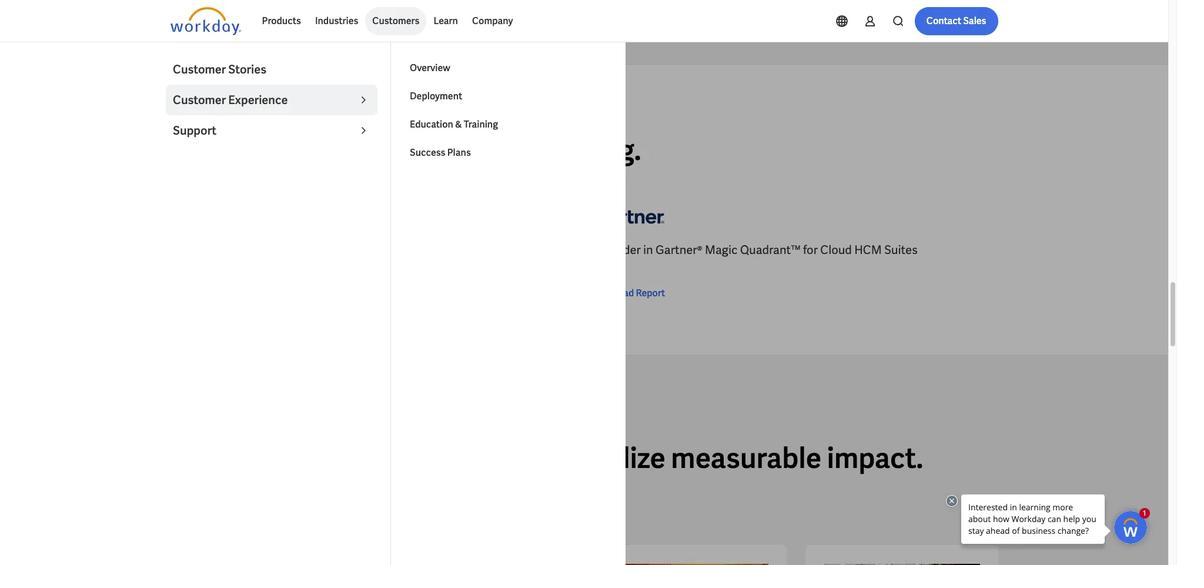 Task type: describe. For each thing, give the bounding box(es) containing it.
hr,
[[418, 132, 463, 168]]

companies across all industries realize measurable impact.
[[170, 440, 923, 477]]

success
[[410, 146, 446, 159]]

planning.
[[523, 132, 641, 168]]

overview
[[410, 62, 450, 74]]

education & training link
[[403, 111, 615, 139]]

learn
[[434, 15, 458, 27]]

read report
[[612, 287, 665, 300]]

experience
[[228, 92, 288, 108]]

gartner image
[[594, 200, 664, 233]]

&
[[455, 118, 462, 131]]

magic inside a leader in 2023 gartner® magic quadrant™ for cloud erp for service- centric enterprises
[[310, 243, 342, 258]]

company
[[472, 15, 513, 27]]

what
[[170, 104, 195, 114]]

customer for customer stories
[[173, 62, 226, 77]]

2 for from the left
[[483, 243, 498, 258]]

quadrant™ inside a leader in 2023 gartner® magic quadrant™ for cloud erp for service- centric enterprises
[[345, 243, 405, 258]]

customers button
[[365, 7, 427, 35]]

customer experience button
[[166, 85, 378, 115]]

education & training
[[410, 118, 498, 131]]

industries
[[315, 15, 358, 27]]

products
[[262, 15, 301, 27]]

2 cloud from the left
[[821, 243, 852, 258]]

hcm
[[855, 243, 882, 258]]

3 for from the left
[[803, 243, 818, 258]]

across
[[321, 440, 406, 477]]

contact
[[927, 15, 962, 27]]

leader for a leader in gartner® magic quadrant™ for cloud hcm suites
[[604, 243, 641, 258]]

finance,
[[311, 132, 412, 168]]

report
[[636, 287, 665, 300]]

customer stories
[[173, 62, 266, 77]]

2 gartner® from the left
[[656, 243, 703, 258]]

leader for a leader in 2023 gartner® magic quadrant™ for cloud erp for service- centric enterprises
[[181, 243, 217, 258]]

impact.
[[827, 440, 923, 477]]

enterprises
[[212, 259, 273, 274]]

a for a leader in 2023 gartner® magic quadrant™ for cloud erp for service- centric enterprises
[[170, 243, 178, 258]]

stories
[[228, 62, 266, 77]]

customer for customer experience
[[173, 92, 226, 108]]

analysts
[[196, 104, 238, 114]]

and
[[469, 132, 517, 168]]

support
[[173, 123, 216, 138]]

2 quadrant™ from the left
[[740, 243, 801, 258]]

in for gartner®
[[643, 243, 653, 258]]

plans
[[447, 146, 471, 159]]

2023
[[232, 243, 258, 258]]



Task type: vqa. For each thing, say whether or not it's contained in the screenshot.
the Quadrant™
yes



Task type: locate. For each thing, give the bounding box(es) containing it.
deployment
[[410, 90, 462, 102]]

a for a leader in finance, hr, and planning.
[[170, 132, 190, 168]]

in down gartner image
[[643, 243, 653, 258]]

education
[[410, 118, 453, 131]]

customer experience
[[173, 92, 288, 108]]

a leader in finance, hr, and planning.
[[170, 132, 641, 168]]

industries button
[[308, 7, 365, 35]]

training
[[464, 118, 498, 131]]

service-
[[500, 243, 543, 258]]

gartner® up report
[[656, 243, 703, 258]]

1 horizontal spatial quadrant™
[[740, 243, 801, 258]]

a for a leader in gartner® magic quadrant™ for cloud hcm suites
[[594, 243, 602, 258]]

go to the homepage image
[[170, 7, 241, 35]]

0 vertical spatial customer
[[173, 62, 226, 77]]

1 horizontal spatial magic
[[705, 243, 738, 258]]

gartner®
[[260, 243, 307, 258], [656, 243, 703, 258]]

1 horizontal spatial in
[[282, 132, 305, 168]]

products button
[[255, 7, 308, 35]]

in
[[282, 132, 305, 168], [220, 243, 230, 258], [643, 243, 653, 258]]

learn button
[[427, 7, 465, 35]]

a leader in gartner® magic quadrant™ for cloud hcm suites
[[594, 243, 918, 258]]

contact sales link
[[915, 7, 998, 35]]

for right erp
[[483, 243, 498, 258]]

2 customer from the top
[[173, 92, 226, 108]]

0 horizontal spatial gartner®
[[260, 243, 307, 258]]

gartner® right 2023
[[260, 243, 307, 258]]

contact sales
[[927, 15, 987, 27]]

0 horizontal spatial for
[[408, 243, 423, 258]]

customer stories link
[[166, 54, 378, 85]]

customers
[[372, 15, 420, 27]]

support button
[[166, 115, 378, 146]]

sales
[[963, 15, 987, 27]]

suites
[[884, 243, 918, 258]]

2 horizontal spatial for
[[803, 243, 818, 258]]

read report link
[[594, 287, 665, 301]]

success plans link
[[403, 139, 615, 167]]

1 horizontal spatial gartner®
[[656, 243, 703, 258]]

leader
[[195, 132, 276, 168]]

1 vertical spatial customer
[[173, 92, 226, 108]]

2 magic from the left
[[705, 243, 738, 258]]

a leader in 2023 gartner® magic quadrant™ for cloud erp for service- centric enterprises
[[170, 243, 543, 274]]

0 horizontal spatial in
[[220, 243, 230, 258]]

cloud left erp
[[425, 243, 457, 258]]

1 horizontal spatial leader
[[604, 243, 641, 258]]

0 horizontal spatial cloud
[[425, 243, 457, 258]]

in inside a leader in 2023 gartner® magic quadrant™ for cloud erp for service- centric enterprises
[[220, 243, 230, 258]]

companies
[[170, 440, 316, 477]]

for left hcm
[[803, 243, 818, 258]]

1 gartner® from the left
[[260, 243, 307, 258]]

a down what
[[170, 132, 190, 168]]

1 quadrant™ from the left
[[345, 243, 405, 258]]

say
[[240, 104, 255, 114]]

0 horizontal spatial leader
[[181, 243, 217, 258]]

1 horizontal spatial cloud
[[821, 243, 852, 258]]

1 cloud from the left
[[425, 243, 457, 258]]

2 leader from the left
[[604, 243, 641, 258]]

deployment link
[[403, 82, 615, 111]]

gartner® inside a leader in 2023 gartner® magic quadrant™ for cloud erp for service- centric enterprises
[[260, 243, 307, 258]]

for left erp
[[408, 243, 423, 258]]

company button
[[465, 7, 520, 35]]

1 leader from the left
[[181, 243, 217, 258]]

customer up "support" on the left top
[[173, 92, 226, 108]]

in down customer experience dropdown button
[[282, 132, 305, 168]]

read
[[612, 287, 634, 300]]

leader inside a leader in 2023 gartner® magic quadrant™ for cloud erp for service- centric enterprises
[[181, 243, 217, 258]]

what analysts say
[[170, 104, 255, 114]]

in for finance,
[[282, 132, 305, 168]]

centric
[[170, 259, 210, 274]]

in left 2023
[[220, 243, 230, 258]]

cloud left hcm
[[821, 243, 852, 258]]

cloud
[[425, 243, 457, 258], [821, 243, 852, 258]]

industries
[[448, 440, 576, 477]]

leader up centric
[[181, 243, 217, 258]]

1 magic from the left
[[310, 243, 342, 258]]

customer inside dropdown button
[[173, 92, 226, 108]]

for
[[408, 243, 423, 258], [483, 243, 498, 258], [803, 243, 818, 258]]

1 horizontal spatial for
[[483, 243, 498, 258]]

measurable
[[671, 440, 822, 477]]

quadrant™
[[345, 243, 405, 258], [740, 243, 801, 258]]

in for 2023
[[220, 243, 230, 258]]

realize
[[582, 440, 666, 477]]

1 for from the left
[[408, 243, 423, 258]]

leader down gartner image
[[604, 243, 641, 258]]

all
[[412, 440, 442, 477]]

leader
[[181, 243, 217, 258], [604, 243, 641, 258]]

success plans
[[410, 146, 471, 159]]

magic
[[310, 243, 342, 258], [705, 243, 738, 258]]

a inside a leader in 2023 gartner® magic quadrant™ for cloud erp for service- centric enterprises
[[170, 243, 178, 258]]

a
[[170, 132, 190, 168], [170, 243, 178, 258], [594, 243, 602, 258]]

a up centric
[[170, 243, 178, 258]]

overview link
[[403, 54, 615, 82]]

1 customer from the top
[[173, 62, 226, 77]]

cloud inside a leader in 2023 gartner® magic quadrant™ for cloud erp for service- centric enterprises
[[425, 243, 457, 258]]

erp
[[459, 243, 481, 258]]

2 horizontal spatial in
[[643, 243, 653, 258]]

a down gartner image
[[594, 243, 602, 258]]

customer
[[173, 62, 226, 77], [173, 92, 226, 108]]

0 horizontal spatial quadrant™
[[345, 243, 405, 258]]

0 horizontal spatial magic
[[310, 243, 342, 258]]

customer up what analysts say
[[173, 62, 226, 77]]



